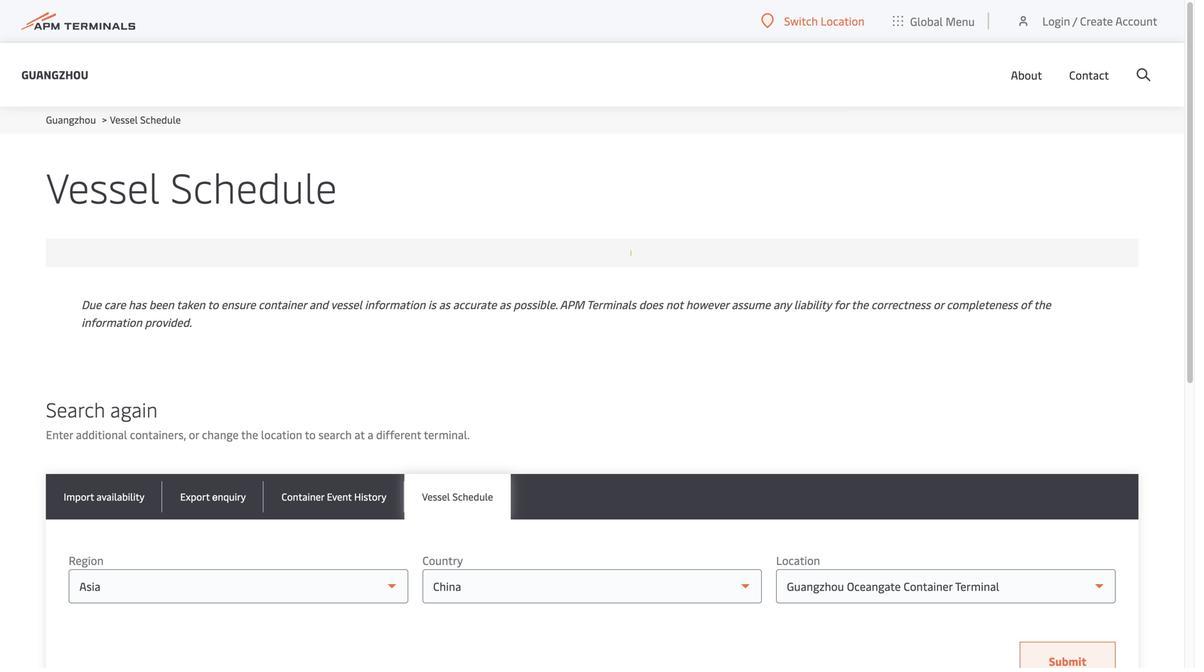 Task type: vqa. For each thing, say whether or not it's contained in the screenshot.
should
no



Task type: locate. For each thing, give the bounding box(es) containing it.
the inside search again enter additional containers, or change the location to search at a different terminal.
[[241, 427, 258, 443]]

0 vertical spatial vessel schedule
[[46, 158, 337, 214]]

1 vertical spatial to
[[305, 427, 316, 443]]

due care has been taken to ensure container and vessel information is as accurate as possible. apm terminals does not however assume any liability for the correctness or completeness of the information provided.
[[81, 297, 1051, 330]]

terminal.
[[424, 427, 470, 443]]

guangzhou link
[[21, 66, 88, 84], [46, 113, 96, 126]]

information left the is
[[365, 297, 425, 312]]

1 horizontal spatial the
[[852, 297, 869, 312]]

as right accurate
[[499, 297, 511, 312]]

search
[[46, 396, 105, 423]]

different
[[376, 427, 421, 443]]

create
[[1080, 13, 1113, 28]]

1 vertical spatial guangzhou link
[[46, 113, 96, 126]]

0 horizontal spatial the
[[241, 427, 258, 443]]

login
[[1043, 13, 1070, 28]]

the right of
[[1034, 297, 1051, 312]]

1 horizontal spatial vessel schedule
[[422, 490, 493, 504]]

or right correctness
[[934, 297, 944, 312]]

1 horizontal spatial location
[[821, 13, 865, 28]]

1 horizontal spatial as
[[499, 297, 511, 312]]

to right taken
[[208, 297, 219, 312]]

еnquiry
[[212, 490, 246, 504]]

or left change
[[189, 427, 199, 443]]

0 horizontal spatial location
[[776, 553, 820, 568]]

import
[[64, 490, 94, 504]]

a
[[368, 427, 373, 443]]

location
[[821, 13, 865, 28], [776, 553, 820, 568]]

taken
[[177, 297, 205, 312]]

again
[[110, 396, 158, 423]]

assume
[[732, 297, 771, 312]]

global menu
[[910, 13, 975, 29]]

accurate
[[453, 297, 497, 312]]

ensure
[[221, 297, 256, 312]]

0 horizontal spatial to
[[208, 297, 219, 312]]

the right for
[[852, 297, 869, 312]]

0 vertical spatial guangzhou
[[21, 67, 88, 82]]

2 vertical spatial schedule
[[452, 490, 493, 504]]

1 horizontal spatial or
[[934, 297, 944, 312]]

vessel down > at the left top of page
[[46, 158, 160, 214]]

vessel
[[331, 297, 362, 312]]

account
[[1116, 13, 1158, 28]]

vessel schedule inside button
[[422, 490, 493, 504]]

0 vertical spatial schedule
[[140, 113, 181, 126]]

1 vertical spatial vessel schedule
[[422, 490, 493, 504]]

0 vertical spatial location
[[821, 13, 865, 28]]

login / create account
[[1043, 13, 1158, 28]]

0 horizontal spatial as
[[439, 297, 450, 312]]

any
[[773, 297, 791, 312]]

0 vertical spatial or
[[934, 297, 944, 312]]

availability
[[97, 490, 145, 504]]

1 vertical spatial schedule
[[170, 158, 337, 214]]

>
[[102, 113, 107, 126]]

contact button
[[1069, 43, 1109, 107]]

care
[[104, 297, 126, 312]]

vessel schedule
[[46, 158, 337, 214], [422, 490, 493, 504]]

information
[[365, 297, 425, 312], [81, 315, 142, 330]]

switch location
[[784, 13, 865, 28]]

vessel
[[110, 113, 138, 126], [46, 158, 160, 214], [422, 490, 450, 504]]

information down care
[[81, 315, 142, 330]]

export еnquiry button
[[162, 475, 264, 520]]

as
[[439, 297, 450, 312], [499, 297, 511, 312]]

change
[[202, 427, 239, 443]]

does
[[639, 297, 663, 312]]

0 horizontal spatial vessel schedule
[[46, 158, 337, 214]]

0 horizontal spatial or
[[189, 427, 199, 443]]

country
[[422, 553, 463, 568]]

2 vertical spatial vessel
[[422, 490, 450, 504]]

schedule
[[140, 113, 181, 126], [170, 158, 337, 214], [452, 490, 493, 504]]

1 vertical spatial information
[[81, 315, 142, 330]]

1 vertical spatial vessel
[[46, 158, 160, 214]]

1 vertical spatial or
[[189, 427, 199, 443]]

terminals
[[587, 297, 636, 312]]

about
[[1011, 67, 1042, 82]]

vessel down terminal.
[[422, 490, 450, 504]]

0 vertical spatial to
[[208, 297, 219, 312]]

menu
[[946, 13, 975, 29]]

global
[[910, 13, 943, 29]]

tab list
[[46, 475, 1139, 520]]

guangzhou > vessel schedule
[[46, 113, 181, 126]]

search
[[318, 427, 352, 443]]

the right change
[[241, 427, 258, 443]]

switch location button
[[761, 13, 865, 29]]

1 horizontal spatial information
[[365, 297, 425, 312]]

or
[[934, 297, 944, 312], [189, 427, 199, 443]]

and
[[309, 297, 328, 312]]

however
[[686, 297, 729, 312]]

1 horizontal spatial to
[[305, 427, 316, 443]]

vessel right > at the left top of page
[[110, 113, 138, 126]]

to left search
[[305, 427, 316, 443]]

search again enter additional containers, or change the location to search at a different terminal.
[[46, 396, 470, 443]]

apm
[[560, 297, 584, 312]]

switch
[[784, 13, 818, 28]]

the
[[852, 297, 869, 312], [1034, 297, 1051, 312], [241, 427, 258, 443]]

0 vertical spatial vessel
[[110, 113, 138, 126]]

been
[[149, 297, 174, 312]]

to
[[208, 297, 219, 312], [305, 427, 316, 443]]

as right the is
[[439, 297, 450, 312]]

or inside 'due care has been taken to ensure container and vessel information is as accurate as possible. apm terminals does not however assume any liability for the correctness or completeness of the information provided.'
[[934, 297, 944, 312]]

to inside 'due care has been taken to ensure container and vessel information is as accurate as possible. apm terminals does not however assume any liability for the correctness or completeness of the information provided.'
[[208, 297, 219, 312]]

guangzhou
[[21, 67, 88, 82], [46, 113, 96, 126]]

1 vertical spatial guangzhou
[[46, 113, 96, 126]]



Task type: describe. For each thing, give the bounding box(es) containing it.
vessel schedule button
[[404, 475, 511, 520]]

2 horizontal spatial the
[[1034, 297, 1051, 312]]

0 vertical spatial guangzhou link
[[21, 66, 88, 84]]

export
[[180, 490, 210, 504]]

containers,
[[130, 427, 186, 443]]

/
[[1073, 13, 1077, 28]]

completeness
[[947, 297, 1018, 312]]

possible.
[[513, 297, 558, 312]]

container
[[282, 490, 324, 504]]

global menu button
[[879, 0, 989, 42]]

to inside search again enter additional containers, or change the location to search at a different terminal.
[[305, 427, 316, 443]]

import availability button
[[46, 475, 162, 520]]

container
[[258, 297, 306, 312]]

location
[[261, 427, 302, 443]]

history
[[354, 490, 387, 504]]

vessel inside vessel schedule button
[[422, 490, 450, 504]]

has
[[129, 297, 146, 312]]

location inside switch location button
[[821, 13, 865, 28]]

event
[[327, 490, 352, 504]]

guangzhou for guangzhou > vessel schedule
[[46, 113, 96, 126]]

tab list containing import availability
[[46, 475, 1139, 520]]

correctness
[[871, 297, 931, 312]]

container event history
[[282, 490, 387, 504]]

for
[[834, 297, 849, 312]]

liability
[[794, 297, 831, 312]]

not
[[666, 297, 683, 312]]

schedule inside vessel schedule button
[[452, 490, 493, 504]]

1 as from the left
[[439, 297, 450, 312]]

0 horizontal spatial information
[[81, 315, 142, 330]]

container event history button
[[264, 475, 404, 520]]

enter
[[46, 427, 73, 443]]

additional
[[76, 427, 127, 443]]

is
[[428, 297, 436, 312]]

import availability
[[64, 490, 145, 504]]

1 vertical spatial location
[[776, 553, 820, 568]]

about button
[[1011, 43, 1042, 107]]

at
[[355, 427, 365, 443]]

contact
[[1069, 67, 1109, 82]]

provided.
[[145, 315, 192, 330]]

due
[[81, 297, 101, 312]]

2 as from the left
[[499, 297, 511, 312]]

export еnquiry
[[180, 490, 246, 504]]

guangzhou for guangzhou
[[21, 67, 88, 82]]

0 vertical spatial information
[[365, 297, 425, 312]]

login / create account link
[[1016, 0, 1158, 42]]

of
[[1021, 297, 1031, 312]]

region
[[69, 553, 104, 568]]

or inside search again enter additional containers, or change the location to search at a different terminal.
[[189, 427, 199, 443]]



